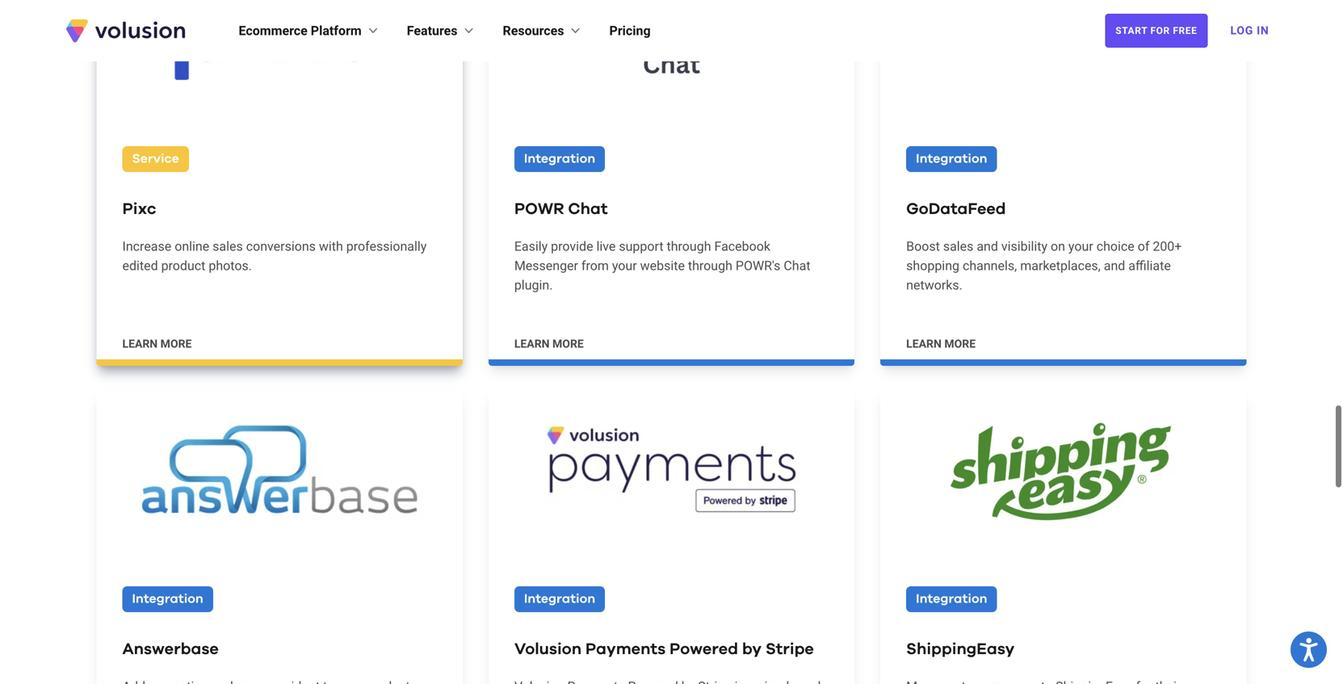 Task type: vqa. For each thing, say whether or not it's contained in the screenshot.
than
no



Task type: describe. For each thing, give the bounding box(es) containing it.
learn for powr chat
[[514, 337, 550, 351]]

learn more button for godatafeed
[[907, 336, 976, 352]]

powr chat
[[514, 201, 608, 217]]

features button
[[407, 21, 477, 40]]

easily
[[514, 239, 548, 254]]

facebook
[[715, 239, 771, 254]]

log
[[1231, 24, 1254, 37]]

powr
[[514, 201, 564, 217]]

product
[[161, 258, 205, 274]]

answerbase image
[[97, 392, 463, 548]]

start
[[1116, 25, 1148, 36]]

powered
[[670, 641, 738, 658]]

conversions
[[246, 239, 316, 254]]

more for pixc
[[160, 337, 192, 351]]

0 horizontal spatial and
[[977, 239, 998, 254]]

edited
[[122, 258, 158, 274]]

provide
[[551, 239, 593, 254]]

increase online sales conversions with professionally edited product photos.
[[122, 239, 427, 274]]

pricing link
[[610, 21, 651, 40]]

website
[[640, 258, 685, 274]]

1 vertical spatial through
[[688, 258, 733, 274]]

professionally
[[346, 239, 427, 254]]

answerbase
[[122, 641, 219, 658]]

on
[[1051, 239, 1065, 254]]

volusion payments powered by stripe image
[[489, 392, 855, 548]]

shippingeasy
[[907, 641, 1015, 658]]

godatafeed image
[[881, 0, 1247, 107]]

choice
[[1097, 239, 1135, 254]]

learn for godatafeed
[[907, 337, 942, 351]]

ecommerce platform button
[[239, 21, 381, 40]]

learn more for powr chat
[[514, 337, 584, 351]]

pixc image
[[97, 0, 463, 107]]

1 horizontal spatial and
[[1104, 258, 1126, 274]]

visibility
[[1002, 239, 1048, 254]]

easily provide live support through facebook messenger from your website through powr's chat plugin.
[[514, 239, 811, 293]]

service
[[132, 153, 179, 166]]

pricing
[[610, 23, 651, 38]]

resources button
[[503, 21, 584, 40]]

chat inside easily provide live support through facebook messenger from your website through powr's chat plugin.
[[784, 258, 811, 274]]

ecommerce
[[239, 23, 308, 38]]

learn more for godatafeed
[[907, 337, 976, 351]]

sales inside boost sales and visibility on your choice of 200+ shopping channels, marketplaces, and affiliate networks.
[[943, 239, 974, 254]]



Task type: locate. For each thing, give the bounding box(es) containing it.
1 vertical spatial and
[[1104, 258, 1126, 274]]

sales up shopping
[[943, 239, 974, 254]]

resources
[[503, 23, 564, 38]]

learn down edited
[[122, 337, 158, 351]]

powr chat image
[[489, 0, 855, 107]]

1 more from the left
[[160, 337, 192, 351]]

3 learn more from the left
[[907, 337, 976, 351]]

1 horizontal spatial learn more button
[[514, 336, 584, 352]]

1 learn from the left
[[122, 337, 158, 351]]

200+
[[1153, 239, 1182, 254]]

affiliate
[[1129, 258, 1171, 274]]

1 horizontal spatial learn
[[514, 337, 550, 351]]

powr's
[[736, 258, 781, 274]]

start for free link
[[1105, 14, 1208, 48]]

2 sales from the left
[[943, 239, 974, 254]]

marketplaces,
[[1020, 258, 1101, 274]]

0 horizontal spatial your
[[612, 258, 637, 274]]

in
[[1257, 24, 1269, 37]]

integration up answerbase
[[132, 593, 203, 606]]

boost
[[907, 239, 940, 254]]

of
[[1138, 239, 1150, 254]]

0 vertical spatial and
[[977, 239, 998, 254]]

live
[[597, 239, 616, 254]]

learn more button
[[122, 336, 192, 352], [514, 336, 584, 352], [907, 336, 976, 352]]

through down the facebook
[[688, 258, 733, 274]]

channels,
[[963, 258, 1017, 274]]

3 learn from the left
[[907, 337, 942, 351]]

0 vertical spatial through
[[667, 239, 711, 254]]

free
[[1173, 25, 1198, 36]]

integration up volusion
[[524, 593, 595, 606]]

messenger
[[514, 258, 578, 274]]

pixc
[[122, 201, 156, 217]]

more
[[160, 337, 192, 351], [553, 337, 584, 351], [945, 337, 976, 351]]

0 horizontal spatial learn
[[122, 337, 158, 351]]

0 horizontal spatial learn more button
[[122, 336, 192, 352]]

0 vertical spatial your
[[1069, 239, 1094, 254]]

1 horizontal spatial sales
[[943, 239, 974, 254]]

learn more button for pixc
[[122, 336, 192, 352]]

1 learn more button from the left
[[122, 336, 192, 352]]

more down networks.
[[945, 337, 976, 351]]

learn down networks.
[[907, 337, 942, 351]]

from
[[582, 258, 609, 274]]

integration for shippingeasy
[[916, 593, 988, 606]]

through up the 'website'
[[667, 239, 711, 254]]

and down choice
[[1104, 258, 1126, 274]]

learn more for pixc
[[122, 337, 192, 351]]

support
[[619, 239, 664, 254]]

learn
[[122, 337, 158, 351], [514, 337, 550, 351], [907, 337, 942, 351]]

1 learn more from the left
[[122, 337, 192, 351]]

3 more from the left
[[945, 337, 976, 351]]

shippingeasy image
[[881, 392, 1247, 548]]

learn more down networks.
[[907, 337, 976, 351]]

more down plugin.
[[553, 337, 584, 351]]

0 horizontal spatial more
[[160, 337, 192, 351]]

2 horizontal spatial more
[[945, 337, 976, 351]]

your down support
[[612, 258, 637, 274]]

open accessibe: accessibility options, statement and help image
[[1300, 638, 1318, 662]]

2 horizontal spatial learn
[[907, 337, 942, 351]]

volusion payments powered by stripe
[[514, 641, 814, 658]]

payments
[[586, 641, 666, 658]]

through
[[667, 239, 711, 254], [688, 258, 733, 274]]

2 more from the left
[[553, 337, 584, 351]]

0 horizontal spatial sales
[[213, 239, 243, 254]]

learn more down edited
[[122, 337, 192, 351]]

more down product
[[160, 337, 192, 351]]

2 learn more button from the left
[[514, 336, 584, 352]]

1 vertical spatial your
[[612, 258, 637, 274]]

increase
[[122, 239, 171, 254]]

1 sales from the left
[[213, 239, 243, 254]]

integration up shippingeasy
[[916, 593, 988, 606]]

learn more button down networks.
[[907, 336, 976, 352]]

0 vertical spatial chat
[[568, 201, 608, 217]]

your inside boost sales and visibility on your choice of 200+ shopping channels, marketplaces, and affiliate networks.
[[1069, 239, 1094, 254]]

more for powr chat
[[553, 337, 584, 351]]

and
[[977, 239, 998, 254], [1104, 258, 1126, 274]]

log in
[[1231, 24, 1269, 37]]

1 horizontal spatial more
[[553, 337, 584, 351]]

shopping
[[907, 258, 960, 274]]

log in link
[[1221, 13, 1279, 48]]

1 horizontal spatial chat
[[784, 258, 811, 274]]

3 learn more button from the left
[[907, 336, 976, 352]]

1 horizontal spatial your
[[1069, 239, 1094, 254]]

chat right powr's on the right top
[[784, 258, 811, 274]]

online
[[175, 239, 209, 254]]

stripe
[[766, 641, 814, 658]]

chat up the "provide"
[[568, 201, 608, 217]]

integration for answerbase
[[132, 593, 203, 606]]

1 horizontal spatial learn more
[[514, 337, 584, 351]]

0 horizontal spatial learn more
[[122, 337, 192, 351]]

networks.
[[907, 278, 963, 293]]

ecommerce platform
[[239, 23, 362, 38]]

learn more button down plugin.
[[514, 336, 584, 352]]

start for free
[[1116, 25, 1198, 36]]

integration
[[524, 153, 595, 166], [916, 153, 988, 166], [132, 593, 203, 606], [524, 593, 595, 606], [916, 593, 988, 606]]

learn more button for powr chat
[[514, 336, 584, 352]]

integration for volusion payments powered by stripe
[[524, 593, 595, 606]]

integration up godatafeed
[[916, 153, 988, 166]]

your right on
[[1069, 239, 1094, 254]]

learn more button down edited
[[122, 336, 192, 352]]

sales up photos.
[[213, 239, 243, 254]]

with
[[319, 239, 343, 254]]

for
[[1151, 25, 1170, 36]]

platform
[[311, 23, 362, 38]]

sales inside increase online sales conversions with professionally edited product photos.
[[213, 239, 243, 254]]

2 horizontal spatial learn more
[[907, 337, 976, 351]]

godatafeed
[[907, 201, 1006, 217]]

sales
[[213, 239, 243, 254], [943, 239, 974, 254]]

2 horizontal spatial learn more button
[[907, 336, 976, 352]]

learn more down plugin.
[[514, 337, 584, 351]]

your
[[1069, 239, 1094, 254], [612, 258, 637, 274]]

1 vertical spatial chat
[[784, 258, 811, 274]]

volusion
[[514, 641, 582, 658]]

learn more
[[122, 337, 192, 351], [514, 337, 584, 351], [907, 337, 976, 351]]

2 learn from the left
[[514, 337, 550, 351]]

features
[[407, 23, 458, 38]]

integration up "powr chat"
[[524, 153, 595, 166]]

chat
[[568, 201, 608, 217], [784, 258, 811, 274]]

integration for powr chat
[[524, 153, 595, 166]]

and up channels,
[[977, 239, 998, 254]]

learn for pixc
[[122, 337, 158, 351]]

more for godatafeed
[[945, 337, 976, 351]]

your inside easily provide live support through facebook messenger from your website through powr's chat plugin.
[[612, 258, 637, 274]]

integration for godatafeed
[[916, 153, 988, 166]]

boost sales and visibility on your choice of 200+ shopping channels, marketplaces, and affiliate networks.
[[907, 239, 1182, 293]]

0 horizontal spatial chat
[[568, 201, 608, 217]]

photos.
[[209, 258, 252, 274]]

learn down plugin.
[[514, 337, 550, 351]]

by
[[742, 641, 762, 658]]

2 learn more from the left
[[514, 337, 584, 351]]

plugin.
[[514, 278, 553, 293]]



